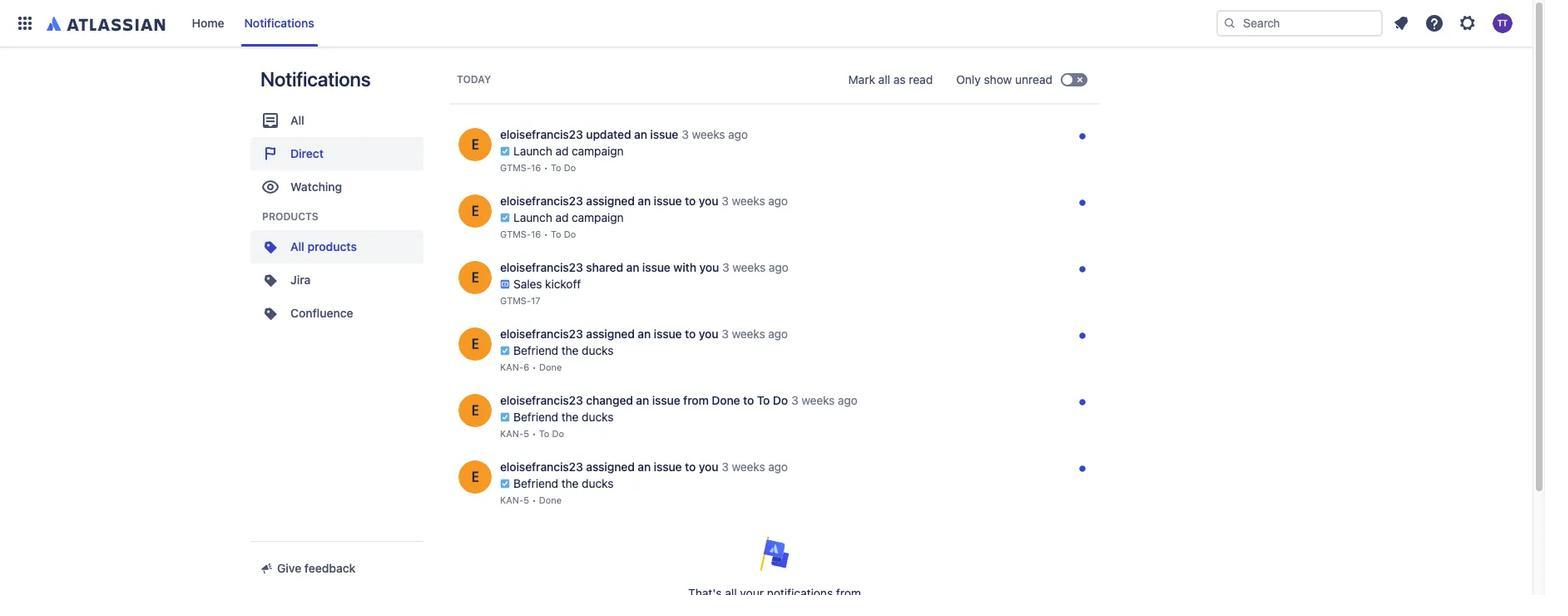 Task type: vqa. For each thing, say whether or not it's contained in the screenshot.


Task type: describe. For each thing, give the bounding box(es) containing it.
mark all as read
[[848, 72, 933, 87]]

3 for gtms-17
[[722, 260, 729, 275]]

assigned for kan-5 • done
[[586, 460, 635, 474]]

issue up with
[[654, 194, 682, 208]]

eloisefrancis23 image for eloisefrancis23 changed an issue from done to to do
[[458, 394, 492, 428]]

all products
[[290, 240, 357, 254]]

search image
[[1223, 17, 1236, 30]]

issue for kan-5 • to do link
[[652, 394, 680, 408]]

give feedback button
[[250, 556, 366, 582]]

eloisefrancis23 image for gtms-16 • to do
[[458, 195, 492, 228]]

done for kan-5 • done
[[539, 495, 562, 506]]

to for kan-5 • done
[[685, 460, 696, 474]]

to for eloisefrancis23 updated an issue
[[551, 162, 561, 173]]

all button
[[250, 104, 424, 137]]

mark
[[848, 72, 875, 87]]

an for gtms-17 link
[[626, 260, 639, 275]]

gtms- for eloisefrancis23 updated an issue 3 weeks ago
[[500, 162, 531, 173]]

all products button
[[250, 230, 424, 264]]

help icon image
[[1424, 13, 1444, 33]]

an for kan-5 • to do link
[[636, 394, 649, 408]]

mark all as read button
[[838, 67, 943, 93]]

5 for eloisefrancis23 assigned an issue to you
[[524, 495, 529, 506]]

16 for eloisefrancis23 updated an issue
[[531, 162, 541, 173]]

products
[[262, 211, 318, 223]]

jira
[[290, 273, 311, 287]]

watching
[[290, 180, 342, 194]]

all
[[878, 72, 890, 87]]

done for kan-6 • done
[[539, 362, 562, 373]]

eloisefrancis23 image for gtms-17
[[458, 261, 492, 295]]

products
[[307, 240, 357, 254]]

banner containing home
[[0, 0, 1533, 47]]

settings icon image
[[1458, 13, 1478, 33]]

feedback image
[[260, 562, 274, 576]]

gtms- for eloisefrancis23 shared an issue with you 3 weeks ago
[[500, 295, 531, 306]]

gtms-17
[[500, 295, 541, 306]]

product image for confluence
[[260, 304, 280, 324]]

eloisefrancis23 for kan-5 • done link
[[500, 460, 583, 474]]

to for kan-6 • done
[[685, 327, 696, 341]]

give feedback
[[277, 562, 356, 576]]

watching image
[[260, 177, 280, 197]]

to for eloisefrancis23 changed an issue from done to to do
[[539, 429, 549, 439]]

issue for the kan-6 • done link
[[654, 327, 682, 341]]

notifications image
[[1391, 13, 1411, 33]]

1 vertical spatial notifications
[[260, 67, 371, 91]]

from
[[683, 394, 709, 408]]

weeks for gtms-17
[[732, 260, 766, 275]]

eloisefrancis23 changed an issue from done to to do 3 weeks ago
[[500, 394, 858, 408]]

an right updated
[[634, 127, 647, 141]]

show
[[984, 72, 1012, 87]]

gtms-16 • to do link for eloisefrancis23 updated an issue
[[500, 160, 576, 176]]

all for all products
[[290, 240, 304, 254]]

an up eloisefrancis23 shared an issue with you 3 weeks ago
[[638, 194, 651, 208]]

ago for kan-6 • done
[[768, 327, 788, 341]]

eloisefrancis23 image for eloisefrancis23 assigned an issue to you
[[458, 461, 492, 494]]

gtms- for eloisefrancis23 assigned an issue to you 3 weeks ago
[[500, 229, 531, 240]]

eloisefrancis23 assigned an issue to you 3 weeks ago for gtms-16 • to do
[[500, 194, 788, 208]]

assigned for kan-6 • done
[[586, 327, 635, 341]]

all for all
[[290, 113, 304, 127]]

give
[[277, 562, 301, 576]]

eloisefrancis23 for gtms-17 link
[[500, 260, 583, 275]]

home
[[192, 16, 224, 30]]

you for kan-6 • done
[[699, 327, 718, 341]]

do for eloisefrancis23 changed an issue from done to to do
[[552, 429, 564, 439]]

jira button
[[250, 264, 424, 297]]

kan-5 • done link
[[500, 493, 562, 509]]

as
[[893, 72, 906, 87]]

gtms-16 • to do for eloisefrancis23 assigned an issue to you
[[500, 229, 576, 240]]

with
[[673, 260, 696, 275]]

3 for kan-5 • done
[[722, 460, 729, 474]]

17
[[531, 295, 541, 306]]

weeks for gtms-16 • to do
[[732, 194, 765, 208]]

Search field
[[1216, 10, 1383, 37]]

issue for kan-5 • done link
[[654, 460, 682, 474]]

eloisefrancis23 image for eloisefrancis23 updated an issue
[[458, 128, 492, 161]]



Task type: locate. For each thing, give the bounding box(es) containing it.
1 vertical spatial 5
[[524, 495, 529, 506]]

you
[[699, 194, 718, 208], [699, 260, 719, 275], [699, 327, 718, 341], [699, 460, 718, 474]]

1 eloisefrancis23 assigned an issue to you 3 weeks ago from the top
[[500, 194, 788, 208]]

read
[[909, 72, 933, 87]]

eloisefrancis23 image down today
[[458, 128, 492, 161]]

done right from
[[712, 394, 740, 408]]

ago for gtms-17
[[769, 260, 788, 275]]

do for eloisefrancis23 assigned an issue to you
[[564, 229, 576, 240]]

kan-6 • done
[[500, 362, 562, 373]]

weeks for kan-6 • done
[[732, 327, 765, 341]]

notifications up all button
[[260, 67, 371, 91]]

eloisefrancis23 assigned an issue to you 3 weeks ago
[[500, 194, 788, 208], [500, 327, 788, 341], [500, 460, 788, 474]]

kan- down gtms-17 link
[[500, 362, 524, 373]]

kan- down 6
[[500, 429, 524, 439]]

today
[[457, 73, 491, 86]]

notifications right home
[[244, 16, 314, 30]]

2 kan- from the top
[[500, 429, 524, 439]]

eloisefrancis23 assigned an issue to you 3 weeks ago for kan-5 • done
[[500, 460, 788, 474]]

2 16 from the top
[[531, 229, 541, 240]]

• for kan-5 • done link
[[532, 495, 536, 506]]

1 eloisefrancis23 image from the top
[[458, 128, 492, 161]]

1 vertical spatial gtms-
[[500, 229, 531, 240]]

issue left with
[[642, 260, 670, 275]]

3 for kan-6 • done
[[722, 327, 729, 341]]

an down eloisefrancis23 shared an issue with you 3 weeks ago
[[638, 327, 651, 341]]

only
[[956, 72, 981, 87]]

1 vertical spatial assigned
[[586, 327, 635, 341]]

16
[[531, 162, 541, 173], [531, 229, 541, 240]]

to
[[685, 194, 696, 208], [685, 327, 696, 341], [743, 394, 754, 408], [685, 460, 696, 474]]

0 vertical spatial gtms-16 • to do link
[[500, 160, 576, 176]]

2 all from the top
[[290, 240, 304, 254]]

1 vertical spatial kan-
[[500, 429, 524, 439]]

6 eloisefrancis23 from the top
[[500, 460, 583, 474]]

1 16 from the top
[[531, 162, 541, 173]]

5 eloisefrancis23 from the top
[[500, 394, 583, 408]]

all inside all button
[[290, 113, 304, 127]]

to
[[551, 162, 561, 173], [551, 229, 561, 240], [757, 394, 770, 408], [539, 429, 549, 439]]

to for eloisefrancis23 assigned an issue to you
[[551, 229, 561, 240]]

2 5 from the top
[[524, 495, 529, 506]]

an right the shared
[[626, 260, 639, 275]]

product image inside button
[[260, 237, 280, 257]]

2 eloisefrancis23 image from the top
[[458, 394, 492, 428]]

done down kan-5 • to do link
[[539, 495, 562, 506]]

eloisefrancis23 assigned an issue to you 3 weeks ago up eloisefrancis23 shared an issue with you 3 weeks ago
[[500, 194, 788, 208]]

kan-5 • to do link
[[500, 426, 564, 443]]

4 eloisefrancis23 from the top
[[500, 327, 583, 341]]

do for eloisefrancis23 updated an issue
[[564, 162, 576, 173]]

kan-5 • done
[[500, 495, 562, 506]]

eloisefrancis23 for the kan-6 • done link
[[500, 327, 583, 341]]

issue
[[650, 127, 678, 141], [654, 194, 682, 208], [642, 260, 670, 275], [654, 327, 682, 341], [652, 394, 680, 408], [654, 460, 682, 474]]

0 vertical spatial 16
[[531, 162, 541, 173]]

• for kan-5 • to do link
[[532, 429, 536, 439]]

16 for eloisefrancis23 assigned an issue to you
[[531, 229, 541, 240]]

gtms-16 • to do link for eloisefrancis23 assigned an issue to you
[[500, 226, 576, 243]]

2 eloisefrancis23 image from the top
[[458, 261, 492, 295]]

assigned down updated
[[586, 194, 635, 208]]

2 vertical spatial done
[[539, 495, 562, 506]]

3 eloisefrancis23 image from the top
[[458, 461, 492, 494]]

unread
[[1015, 72, 1053, 87]]

product image up product icon
[[260, 237, 280, 257]]

eloisefrancis23 image left kan-5 • done link
[[458, 461, 492, 494]]

eloisefrancis23 updated an issue 3 weeks ago
[[500, 127, 748, 141]]

only show unread
[[956, 72, 1053, 87]]

•
[[544, 162, 548, 173], [544, 229, 548, 240], [532, 362, 536, 373], [532, 429, 536, 439], [532, 495, 536, 506]]

• for the kan-6 • done link
[[532, 362, 536, 373]]

1 vertical spatial gtms-16 • to do link
[[500, 226, 576, 243]]

feedback
[[304, 562, 356, 576]]

weeks for kan-5 • done
[[732, 460, 765, 474]]

gtms-17 link
[[500, 293, 541, 310]]

gtms-16 • to do
[[500, 162, 576, 173], [500, 229, 576, 240]]

notifications
[[244, 16, 314, 30], [260, 67, 371, 91]]

updated
[[586, 127, 631, 141]]

0 vertical spatial done
[[539, 362, 562, 373]]

issue right updated
[[650, 127, 678, 141]]

3 eloisefrancis23 image from the top
[[458, 328, 492, 361]]

1 5 from the top
[[524, 429, 529, 439]]

any image
[[260, 111, 280, 131]]

an down eloisefrancis23 changed an issue from done to to do 3 weeks ago
[[638, 460, 651, 474]]

2 vertical spatial gtms-
[[500, 295, 531, 306]]

eloisefrancis23 image left kan-5 • to do link
[[458, 394, 492, 428]]

kan- down kan-5 • to do link
[[500, 495, 524, 506]]

1 vertical spatial eloisefrancis23 assigned an issue to you 3 weeks ago
[[500, 327, 788, 341]]

1 kan- from the top
[[500, 362, 524, 373]]

eloisefrancis23 for kan-5 • to do link
[[500, 394, 583, 408]]

done right 6
[[539, 362, 562, 373]]

product image
[[260, 270, 280, 290]]

you for kan-5 • done
[[699, 460, 718, 474]]

0 vertical spatial product image
[[260, 237, 280, 257]]

2 vertical spatial eloisefrancis23 image
[[458, 328, 492, 361]]

2 vertical spatial eloisefrancis23 image
[[458, 461, 492, 494]]

to up with
[[685, 194, 696, 208]]

eloisefrancis23 assigned an issue to you 3 weeks ago down changed
[[500, 460, 788, 474]]

home button
[[185, 10, 231, 37]]

product image
[[260, 237, 280, 257], [260, 304, 280, 324]]

3 eloisefrancis23 assigned an issue to you 3 weeks ago from the top
[[500, 460, 788, 474]]

confluence
[[290, 306, 353, 320]]

issue up eloisefrancis23 changed an issue from done to to do 3 weeks ago
[[654, 327, 682, 341]]

watching button
[[250, 171, 424, 204]]

2 gtms- from the top
[[500, 229, 531, 240]]

1 vertical spatial all
[[290, 240, 304, 254]]

2 gtms-16 • to do link from the top
[[500, 226, 576, 243]]

0 vertical spatial gtms-16 • to do
[[500, 162, 576, 173]]

an for the kan-6 • done link
[[638, 327, 651, 341]]

all right any icon
[[290, 113, 304, 127]]

0 vertical spatial assigned
[[586, 194, 635, 208]]

3 kan- from the top
[[500, 495, 524, 506]]

assigned up changed
[[586, 327, 635, 341]]

an for kan-5 • done link
[[638, 460, 651, 474]]

2 gtms-16 • to do from the top
[[500, 229, 576, 240]]

5 down kan-5 • to do link
[[524, 495, 529, 506]]

ago for gtms-16 • to do
[[768, 194, 788, 208]]

1 vertical spatial gtms-16 • to do
[[500, 229, 576, 240]]

1 eloisefrancis23 image from the top
[[458, 195, 492, 228]]

1 assigned from the top
[[586, 194, 635, 208]]

direct button
[[250, 137, 424, 171]]

an right changed
[[636, 394, 649, 408]]

kan-6 • done link
[[500, 359, 562, 376]]

product image inside confluence button
[[260, 304, 280, 324]]

changed
[[586, 394, 633, 408]]

gtms-16 • to do link
[[500, 160, 576, 176], [500, 226, 576, 243]]

2 eloisefrancis23 assigned an issue to you 3 weeks ago from the top
[[500, 327, 788, 341]]

confluence button
[[250, 297, 424, 330]]

eloisefrancis23 image
[[458, 195, 492, 228], [458, 261, 492, 295], [458, 328, 492, 361]]

kan-
[[500, 362, 524, 373], [500, 429, 524, 439], [500, 495, 524, 506]]

eloisefrancis23
[[500, 127, 583, 141], [500, 194, 583, 208], [500, 260, 583, 275], [500, 327, 583, 341], [500, 394, 583, 408], [500, 460, 583, 474]]

assigned for gtms-16 • to do
[[586, 194, 635, 208]]

assigned
[[586, 194, 635, 208], [586, 327, 635, 341], [586, 460, 635, 474]]

direct
[[290, 146, 324, 161]]

1 gtms-16 • to do link from the top
[[500, 160, 576, 176]]

an
[[634, 127, 647, 141], [638, 194, 651, 208], [626, 260, 639, 275], [638, 327, 651, 341], [636, 394, 649, 408], [638, 460, 651, 474]]

product image down product icon
[[260, 304, 280, 324]]

1 vertical spatial done
[[712, 394, 740, 408]]

done
[[539, 362, 562, 373], [712, 394, 740, 408], [539, 495, 562, 506]]

5
[[524, 429, 529, 439], [524, 495, 529, 506]]

gtms-16 • to do for eloisefrancis23 updated an issue
[[500, 162, 576, 173]]

kan- for kan-6 • done
[[500, 362, 524, 373]]

0 vertical spatial 5
[[524, 429, 529, 439]]

0 vertical spatial kan-
[[500, 362, 524, 373]]

eloisefrancis23 image for kan-6 • done
[[458, 328, 492, 361]]

1 gtms- from the top
[[500, 162, 531, 173]]

assigned down changed
[[586, 460, 635, 474]]

shared
[[586, 260, 623, 275]]

1 vertical spatial eloisefrancis23 image
[[458, 261, 492, 295]]

0 vertical spatial gtms-
[[500, 162, 531, 173]]

eloisefrancis23 image
[[458, 128, 492, 161], [458, 394, 492, 428], [458, 461, 492, 494]]

to down from
[[685, 460, 696, 474]]

issue down eloisefrancis23 changed an issue from done to to do 3 weeks ago
[[654, 460, 682, 474]]

eloisefrancis23 shared an issue with you 3 weeks ago
[[500, 260, 788, 275]]

all down products
[[290, 240, 304, 254]]

5 down the kan-6 • done link
[[524, 429, 529, 439]]

all
[[290, 113, 304, 127], [290, 240, 304, 254]]

3 for gtms-16 • to do
[[722, 194, 729, 208]]

6
[[524, 362, 529, 373]]

1 vertical spatial 16
[[531, 229, 541, 240]]

2 vertical spatial kan-
[[500, 495, 524, 506]]

3
[[682, 127, 689, 141], [722, 194, 729, 208], [722, 260, 729, 275], [722, 327, 729, 341], [791, 394, 798, 408], [722, 460, 729, 474]]

to down with
[[685, 327, 696, 341]]

gtms-
[[500, 162, 531, 173], [500, 229, 531, 240], [500, 295, 531, 306]]

2 vertical spatial eloisefrancis23 assigned an issue to you 3 weeks ago
[[500, 460, 788, 474]]

issue left from
[[652, 394, 680, 408]]

issue for gtms-17 link
[[642, 260, 670, 275]]

home element
[[10, 0, 1216, 47]]

0 vertical spatial notifications
[[244, 16, 314, 30]]

1 product image from the top
[[260, 237, 280, 257]]

1 all from the top
[[290, 113, 304, 127]]

product image for all products
[[260, 237, 280, 257]]

0 vertical spatial eloisefrancis23 image
[[458, 195, 492, 228]]

kan-5 • to do
[[500, 429, 564, 439]]

0 vertical spatial eloisefrancis23 assigned an issue to you 3 weeks ago
[[500, 194, 788, 208]]

kan- for kan-5 • done
[[500, 495, 524, 506]]

appswitcher icon image
[[15, 13, 35, 33]]

you for gtms-16 • to do
[[699, 194, 718, 208]]

notifications button
[[238, 10, 321, 37]]

to right from
[[743, 394, 754, 408]]

1 gtms-16 • to do from the top
[[500, 162, 576, 173]]

2 assigned from the top
[[586, 327, 635, 341]]

eloisefrancis23 assigned an issue to you 3 weeks ago for kan-6 • done
[[500, 327, 788, 341]]

do
[[564, 162, 576, 173], [564, 229, 576, 240], [773, 394, 788, 408], [552, 429, 564, 439]]

2 product image from the top
[[260, 304, 280, 324]]

3 eloisefrancis23 from the top
[[500, 260, 583, 275]]

ago
[[728, 127, 748, 141], [768, 194, 788, 208], [769, 260, 788, 275], [768, 327, 788, 341], [838, 394, 858, 408], [768, 460, 788, 474]]

0 vertical spatial eloisefrancis23 image
[[458, 128, 492, 161]]

all inside all products button
[[290, 240, 304, 254]]

ago for kan-5 • done
[[768, 460, 788, 474]]

1 eloisefrancis23 from the top
[[500, 127, 583, 141]]

eloisefrancis23 assigned an issue to you 3 weeks ago down eloisefrancis23 shared an issue with you 3 weeks ago
[[500, 327, 788, 341]]

5 for eloisefrancis23 changed an issue from done to to do
[[524, 429, 529, 439]]

direct image
[[260, 144, 280, 164]]

banner
[[0, 0, 1533, 47]]

1 vertical spatial eloisefrancis23 image
[[458, 394, 492, 428]]

3 assigned from the top
[[586, 460, 635, 474]]

1 vertical spatial product image
[[260, 304, 280, 324]]

notifications inside button
[[244, 16, 314, 30]]

2 vertical spatial assigned
[[586, 460, 635, 474]]

3 gtms- from the top
[[500, 295, 531, 306]]

kan- for kan-5 • to do
[[500, 429, 524, 439]]

atlassian image
[[47, 13, 165, 33], [47, 13, 165, 33]]

0 vertical spatial all
[[290, 113, 304, 127]]

to for gtms-16 • to do
[[685, 194, 696, 208]]

2 eloisefrancis23 from the top
[[500, 194, 583, 208]]

weeks
[[692, 127, 725, 141], [732, 194, 765, 208], [732, 260, 766, 275], [732, 327, 765, 341], [801, 394, 835, 408], [732, 460, 765, 474]]

you for gtms-17
[[699, 260, 719, 275]]



